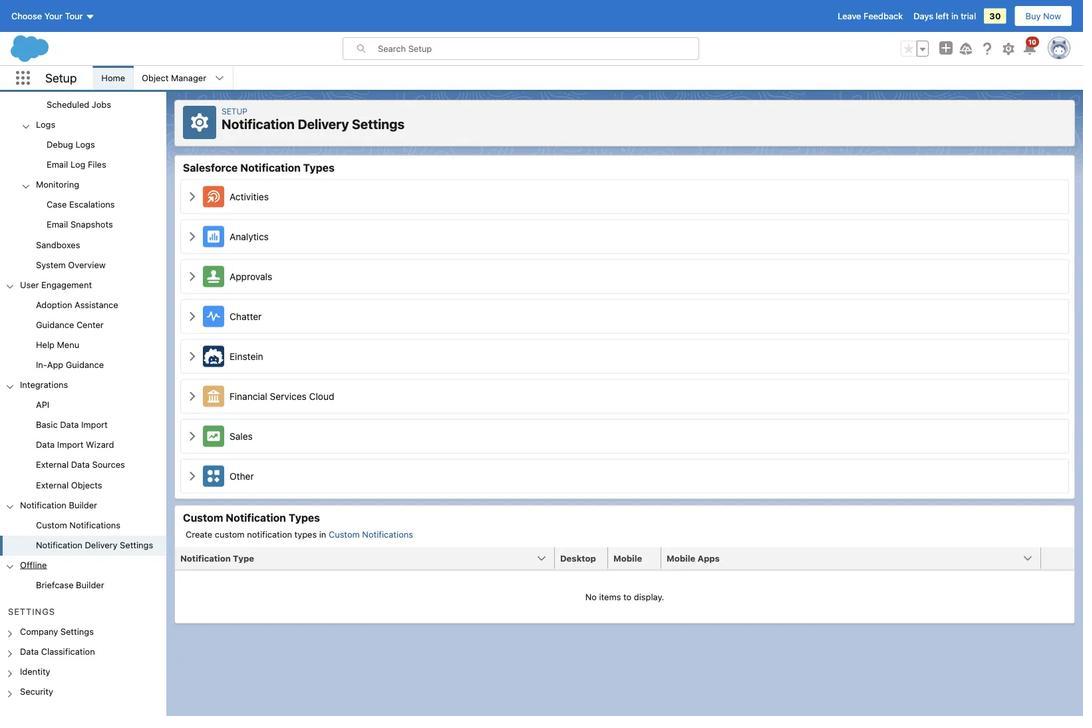 Task type: describe. For each thing, give the bounding box(es) containing it.
in-app guidance link
[[36, 360, 104, 372]]

types for custom notification types
[[289, 511, 320, 524]]

items
[[599, 592, 621, 602]]

create
[[186, 529, 212, 539]]

text default image for activities
[[187, 191, 198, 202]]

desktop
[[560, 553, 596, 563]]

text default image for sales
[[187, 431, 198, 442]]

0 vertical spatial in
[[952, 11, 959, 21]]

system overview link
[[36, 259, 106, 271]]

email for email snapshots
[[47, 219, 68, 229]]

external data sources link
[[36, 460, 125, 472]]

debug logs
[[47, 139, 95, 149]]

settings inside setup notification delivery settings
[[352, 116, 405, 132]]

approvals
[[230, 271, 272, 282]]

no items to display.
[[585, 592, 664, 602]]

external objects tree item
[[0, 476, 166, 496]]

offline link
[[20, 560, 47, 572]]

user
[[20, 279, 39, 289]]

group for monitoring
[[0, 195, 166, 235]]

overview
[[68, 259, 106, 269]]

activities
[[230, 191, 269, 202]]

no
[[585, 592, 597, 602]]

home link
[[93, 66, 133, 90]]

api link
[[36, 400, 49, 412]]

notification type
[[180, 553, 254, 563]]

text default image for financial services cloud
[[187, 391, 198, 402]]

data up the identity
[[20, 647, 39, 657]]

external objects
[[36, 480, 102, 490]]

scheduled jobs link
[[47, 99, 111, 111]]

tour
[[65, 11, 83, 21]]

snapshots
[[70, 219, 113, 229]]

guidance center
[[36, 320, 104, 329]]

financial services cloud button
[[179, 378, 1071, 415]]

analytics button
[[179, 218, 1071, 255]]

notification up notification
[[226, 511, 286, 524]]

mobile for mobile
[[614, 553, 642, 563]]

0 vertical spatial import
[[81, 420, 108, 430]]

mobile apps
[[667, 553, 720, 563]]

monitoring link
[[36, 179, 79, 191]]

adoption assistance
[[36, 299, 118, 309]]

user engagement
[[20, 279, 92, 289]]

buy now button
[[1015, 5, 1073, 27]]

help menu link
[[36, 340, 79, 352]]

app
[[47, 360, 63, 370]]

buy
[[1026, 11, 1041, 21]]

integrations
[[20, 380, 68, 390]]

choose
[[11, 11, 42, 21]]

10
[[1029, 38, 1037, 46]]

sandboxes
[[36, 239, 80, 249]]

setup notification delivery settings
[[222, 106, 405, 132]]

case escalations
[[47, 199, 115, 209]]

notifications inside notification builder tree item
[[69, 520, 120, 530]]

custom for custom notifications
[[36, 520, 67, 530]]

object
[[142, 73, 169, 83]]

salesforce notification types
[[183, 161, 335, 174]]

email snapshots
[[47, 219, 113, 229]]

financial services cloud
[[230, 391, 334, 402]]

text default image for analytics
[[187, 231, 198, 242]]

logs tree item
[[0, 115, 166, 175]]

financial
[[230, 391, 267, 402]]

data classification
[[20, 647, 95, 657]]

monitoring
[[36, 179, 79, 189]]

debug
[[47, 139, 73, 149]]

identity link
[[20, 667, 50, 679]]

notification type cell
[[175, 547, 563, 570]]

text default image for approvals
[[187, 271, 198, 282]]

types for salesforce notification types
[[303, 161, 335, 174]]

external for external data sources
[[36, 460, 69, 470]]

center
[[76, 320, 104, 329]]

approvals button
[[179, 258, 1071, 295]]

notification
[[247, 529, 292, 539]]

notification delivery settings tree item
[[0, 536, 166, 556]]

identity
[[20, 667, 50, 677]]

your
[[44, 11, 63, 21]]

help menu
[[36, 340, 79, 350]]

0 vertical spatial guidance
[[36, 320, 74, 329]]

notification up the activities at the top of page
[[240, 161, 301, 174]]

object manager
[[142, 73, 206, 83]]

0 horizontal spatial logs
[[36, 119, 55, 129]]

case
[[47, 199, 67, 209]]

background jobs image
[[0, 75, 166, 95]]

company
[[20, 627, 58, 637]]

notification delivery settings link
[[36, 540, 153, 552]]

notification inside "notification type" cell
[[180, 553, 231, 563]]

notification builder
[[20, 500, 97, 510]]

external objects link
[[36, 480, 102, 492]]

case escalations link
[[47, 199, 115, 211]]

offline tree item
[[0, 556, 166, 596]]

company settings link
[[20, 627, 94, 639]]

setup tree tree
[[0, 0, 166, 716]]

einstein
[[230, 351, 263, 362]]

days
[[914, 11, 934, 21]]

data down basic
[[36, 440, 55, 450]]

days left in trial
[[914, 11, 976, 21]]

in-
[[36, 360, 47, 370]]

data up the data import wizard
[[60, 420, 79, 430]]

1 vertical spatial in
[[319, 529, 326, 539]]

mobile cell
[[608, 547, 669, 570]]

actions image
[[1041, 547, 1075, 569]]

monitoring tree item
[[0, 175, 166, 235]]

basic data import
[[36, 420, 108, 430]]

text default image for einstein
[[187, 351, 198, 362]]

analytics
[[230, 231, 269, 242]]

menu
[[57, 340, 79, 350]]

data classification link
[[20, 647, 95, 659]]

group for integrations
[[0, 396, 166, 496]]

objects
[[71, 480, 102, 490]]

assistance
[[75, 299, 118, 309]]

group containing scheduled jobs
[[0, 0, 166, 275]]

custom notification types
[[183, 511, 320, 524]]



Task type: locate. For each thing, give the bounding box(es) containing it.
text default image left analytics
[[187, 231, 198, 242]]

1 vertical spatial builder
[[76, 580, 104, 590]]

mobile left 'apps'
[[667, 553, 696, 563]]

1 vertical spatial import
[[57, 440, 84, 450]]

object manager link
[[134, 66, 214, 90]]

mobile for mobile apps
[[667, 553, 696, 563]]

integrations link
[[20, 380, 68, 392]]

basic
[[36, 420, 58, 430]]

group for user engagement
[[0, 296, 166, 376]]

manager
[[171, 73, 206, 83]]

notification builder link
[[20, 500, 97, 512]]

email snapshots link
[[47, 219, 113, 231]]

0 vertical spatial builder
[[69, 500, 97, 510]]

briefcase builder link
[[36, 580, 104, 592]]

chatter
[[230, 311, 262, 322]]

2 text default image from the top
[[187, 431, 198, 442]]

0 vertical spatial text default image
[[187, 271, 198, 282]]

1 vertical spatial external
[[36, 480, 69, 490]]

1 email from the top
[[47, 159, 68, 169]]

services
[[270, 391, 307, 402]]

2 mobile from the left
[[667, 553, 696, 563]]

1 mobile from the left
[[614, 553, 642, 563]]

guidance down "adoption"
[[36, 320, 74, 329]]

guidance inside 'link'
[[66, 360, 104, 370]]

2 external from the top
[[36, 480, 69, 490]]

settings inside tree item
[[120, 540, 153, 550]]

text default image inside other button
[[187, 471, 198, 481]]

text default image inside 'sales' button
[[187, 431, 198, 442]]

group containing case escalations
[[0, 195, 166, 235]]

Search Setup text field
[[378, 38, 699, 59]]

1 external from the top
[[36, 460, 69, 470]]

email for email log files
[[47, 159, 68, 169]]

types down setup notification delivery settings
[[303, 161, 335, 174]]

1 horizontal spatial in
[[952, 11, 959, 21]]

text default image inside activities button
[[187, 191, 198, 202]]

data down data import wizard link
[[71, 460, 90, 470]]

1 vertical spatial types
[[289, 511, 320, 524]]

custom
[[183, 511, 223, 524], [36, 520, 67, 530], [329, 529, 360, 539]]

types up the types
[[289, 511, 320, 524]]

1 vertical spatial guidance
[[66, 360, 104, 370]]

custom notifications link up "notification type" cell
[[329, 529, 413, 539]]

mobile inside cell
[[667, 553, 696, 563]]

setup up salesforce
[[222, 106, 247, 116]]

2 email from the top
[[47, 219, 68, 229]]

setup inside setup notification delivery settings
[[222, 106, 247, 116]]

briefcase builder
[[36, 580, 104, 590]]

text default image inside chatter button
[[187, 311, 198, 322]]

1 vertical spatial setup
[[222, 106, 247, 116]]

email
[[47, 159, 68, 169], [47, 219, 68, 229]]

10 button
[[1022, 37, 1039, 57]]

text default image
[[187, 191, 198, 202], [187, 231, 198, 242], [187, 311, 198, 322], [187, 351, 198, 362], [187, 391, 198, 402]]

text default image left other
[[187, 471, 198, 481]]

1 horizontal spatial setup
[[222, 106, 247, 116]]

email up monitoring
[[47, 159, 68, 169]]

text default image inside financial services cloud button
[[187, 391, 198, 402]]

scheduled jobs group
[[0, 35, 166, 115]]

sales button
[[179, 418, 1071, 455]]

external for external objects
[[36, 480, 69, 490]]

custom inside group
[[36, 520, 67, 530]]

0 horizontal spatial custom notifications link
[[36, 520, 120, 532]]

import down basic data import link
[[57, 440, 84, 450]]

apps
[[698, 553, 720, 563]]

0 vertical spatial external
[[36, 460, 69, 470]]

0 vertical spatial delivery
[[298, 116, 349, 132]]

system overview
[[36, 259, 106, 269]]

mobile inside cell
[[614, 553, 642, 563]]

debug logs link
[[47, 139, 95, 151]]

sandboxes link
[[36, 239, 80, 251]]

custom notifications
[[36, 520, 120, 530]]

cloud
[[309, 391, 334, 402]]

escalations
[[69, 199, 115, 209]]

0 horizontal spatial custom
[[36, 520, 67, 530]]

5 text default image from the top
[[187, 391, 198, 402]]

left
[[936, 11, 949, 21]]

user engagement tree item
[[0, 275, 166, 376]]

trial
[[961, 11, 976, 21]]

group containing custom notifications
[[0, 516, 166, 556]]

1 horizontal spatial mobile
[[667, 553, 696, 563]]

text default image for chatter
[[187, 311, 198, 322]]

scheduled jobs
[[47, 99, 111, 109]]

logs up debug
[[36, 119, 55, 129]]

builder down external objects tree item
[[69, 500, 97, 510]]

group for notification builder
[[0, 516, 166, 556]]

sources
[[92, 460, 125, 470]]

now
[[1044, 11, 1061, 21]]

scheduled
[[47, 99, 89, 109]]

custom for custom notification types
[[183, 511, 223, 524]]

setup for setup
[[45, 71, 77, 85]]

security link
[[20, 687, 53, 699]]

actions cell
[[1041, 547, 1075, 570]]

0 horizontal spatial mobile
[[614, 553, 642, 563]]

security
[[20, 687, 53, 697]]

in
[[952, 11, 959, 21], [319, 529, 326, 539]]

adoption
[[36, 299, 72, 309]]

group containing debug logs
[[0, 135, 166, 175]]

30
[[990, 11, 1001, 21]]

guidance
[[36, 320, 74, 329], [66, 360, 104, 370]]

sales
[[230, 431, 253, 442]]

0 vertical spatial setup
[[45, 71, 77, 85]]

delivery
[[298, 116, 349, 132], [85, 540, 117, 550]]

external up external objects
[[36, 460, 69, 470]]

notification down custom notifications at the bottom of the page
[[36, 540, 82, 550]]

2 horizontal spatial custom
[[329, 529, 360, 539]]

custom notifications link up the notification delivery settings tree item
[[36, 520, 120, 532]]

guidance down menu
[[66, 360, 104, 370]]

wizard
[[86, 440, 114, 450]]

group containing adoption assistance
[[0, 296, 166, 376]]

text default image inside einstein button
[[187, 351, 198, 362]]

to
[[624, 592, 632, 602]]

email log files link
[[47, 159, 106, 171]]

in-app guidance
[[36, 360, 104, 370]]

external
[[36, 460, 69, 470], [36, 480, 69, 490]]

email inside "email log files" link
[[47, 159, 68, 169]]

1 horizontal spatial custom notifications link
[[329, 529, 413, 539]]

text default image
[[187, 271, 198, 282], [187, 431, 198, 442], [187, 471, 198, 481]]

import up wizard
[[81, 420, 108, 430]]

mobile up to
[[614, 553, 642, 563]]

leave feedback link
[[838, 11, 903, 21]]

notifications
[[69, 520, 120, 530], [362, 529, 413, 539]]

basic data import link
[[36, 420, 108, 432]]

builder for notification builder
[[69, 500, 97, 510]]

builder inside 'offline' 'tree item'
[[76, 580, 104, 590]]

leave feedback
[[838, 11, 903, 21]]

logs up "log"
[[76, 139, 95, 149]]

builder right briefcase
[[76, 580, 104, 590]]

notifications up "notification type" cell
[[362, 529, 413, 539]]

text default image for other
[[187, 471, 198, 481]]

2 vertical spatial text default image
[[187, 471, 198, 481]]

briefcase
[[36, 580, 74, 590]]

0 horizontal spatial delivery
[[85, 540, 117, 550]]

0 horizontal spatial setup
[[45, 71, 77, 85]]

0 vertical spatial email
[[47, 159, 68, 169]]

import
[[81, 420, 108, 430], [57, 440, 84, 450]]

email inside email snapshots link
[[47, 219, 68, 229]]

notification down create
[[180, 553, 231, 563]]

group for logs
[[0, 135, 166, 175]]

home
[[101, 73, 125, 83]]

choose your tour button
[[11, 5, 95, 27]]

1 horizontal spatial custom
[[183, 511, 223, 524]]

types
[[303, 161, 335, 174], [289, 511, 320, 524]]

group containing api
[[0, 396, 166, 496]]

builder inside 'link'
[[69, 500, 97, 510]]

notification down setup link
[[222, 116, 295, 132]]

notification inside tree item
[[36, 540, 82, 550]]

external up notification builder
[[36, 480, 69, 490]]

notification builder tree item
[[0, 496, 166, 556]]

mobile apps cell
[[661, 547, 1049, 570]]

setup
[[45, 71, 77, 85], [222, 106, 247, 116]]

4 text default image from the top
[[187, 351, 198, 362]]

text default image left chatter
[[187, 311, 198, 322]]

1 vertical spatial logs
[[76, 139, 95, 149]]

einstein button
[[179, 338, 1071, 375]]

integrations tree item
[[0, 376, 166, 496]]

text default image inside the analytics button
[[187, 231, 198, 242]]

buy now
[[1026, 11, 1061, 21]]

0 vertical spatial types
[[303, 161, 335, 174]]

notification delivery settings
[[36, 540, 153, 550]]

notification down external objects link
[[20, 500, 66, 510]]

3 text default image from the top
[[187, 471, 198, 481]]

notification inside setup notification delivery settings
[[222, 116, 295, 132]]

choose your tour
[[11, 11, 83, 21]]

in right left
[[952, 11, 959, 21]]

setup for setup notification delivery settings
[[222, 106, 247, 116]]

delivery inside setup notification delivery settings
[[298, 116, 349, 132]]

email down "case" on the top left of the page
[[47, 219, 68, 229]]

text default image left the approvals
[[187, 271, 198, 282]]

notifications up notification delivery settings
[[69, 520, 120, 530]]

0 horizontal spatial notifications
[[69, 520, 120, 530]]

text default image down salesforce
[[187, 191, 198, 202]]

guidance center link
[[36, 320, 104, 332]]

1 text default image from the top
[[187, 191, 198, 202]]

custom up "notification type" cell
[[329, 529, 360, 539]]

files
[[88, 159, 106, 169]]

1 vertical spatial email
[[47, 219, 68, 229]]

classification
[[41, 647, 95, 657]]

data
[[60, 420, 79, 430], [36, 440, 55, 450], [71, 460, 90, 470], [20, 647, 39, 657]]

in right the types
[[319, 529, 326, 539]]

user engagement link
[[20, 279, 92, 292]]

group
[[0, 0, 166, 275], [901, 41, 929, 57], [0, 135, 166, 175], [0, 195, 166, 235], [0, 296, 166, 376], [0, 396, 166, 496], [0, 516, 166, 556]]

custom notifications link inside notification builder tree item
[[36, 520, 120, 532]]

logs link
[[36, 119, 55, 131]]

1 horizontal spatial logs
[[76, 139, 95, 149]]

text default image left einstein
[[187, 351, 198, 362]]

display.
[[634, 592, 664, 602]]

3 text default image from the top
[[187, 311, 198, 322]]

api
[[36, 400, 49, 410]]

custom down notification builder 'link'
[[36, 520, 67, 530]]

types
[[295, 529, 317, 539]]

custom
[[215, 529, 245, 539]]

external inside tree item
[[36, 480, 69, 490]]

notification inside notification builder 'link'
[[20, 500, 66, 510]]

1 text default image from the top
[[187, 271, 198, 282]]

setup up scheduled
[[45, 71, 77, 85]]

delivery inside the notification delivery settings link
[[85, 540, 117, 550]]

1 vertical spatial text default image
[[187, 431, 198, 442]]

1 horizontal spatial delivery
[[298, 116, 349, 132]]

text default image left financial
[[187, 391, 198, 402]]

setup link
[[222, 106, 247, 116]]

help
[[36, 340, 55, 350]]

0 horizontal spatial in
[[319, 529, 326, 539]]

custom up create
[[183, 511, 223, 524]]

2 text default image from the top
[[187, 231, 198, 242]]

0 vertical spatial logs
[[36, 119, 55, 129]]

leave
[[838, 11, 861, 21]]

1 vertical spatial delivery
[[85, 540, 117, 550]]

type
[[233, 553, 254, 563]]

desktop cell
[[555, 547, 616, 570]]

text default image inside approvals button
[[187, 271, 198, 282]]

text default image left sales
[[187, 431, 198, 442]]

company settings
[[20, 627, 94, 637]]

1 horizontal spatial notifications
[[362, 529, 413, 539]]

builder for briefcase builder
[[76, 580, 104, 590]]



Task type: vqa. For each thing, say whether or not it's contained in the screenshot.
Days
yes



